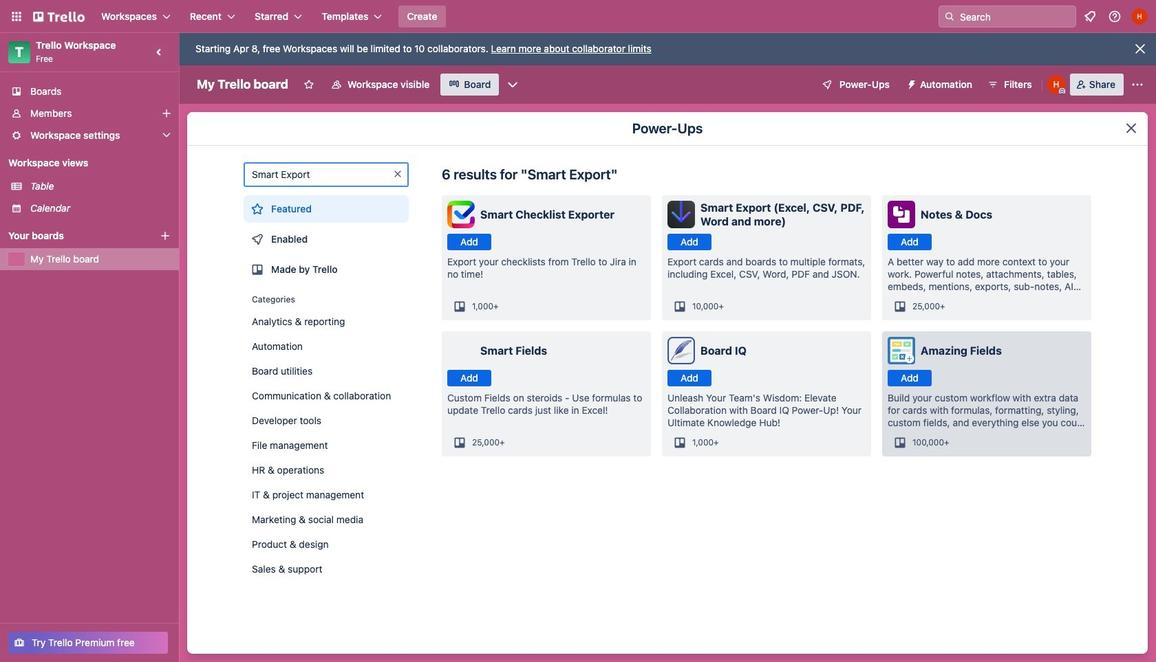 Task type: describe. For each thing, give the bounding box(es) containing it.
star or unstar board image
[[304, 79, 315, 90]]

add board image
[[160, 231, 171, 242]]

primary element
[[0, 0, 1157, 33]]

customize views image
[[506, 78, 520, 92]]

search image
[[945, 11, 956, 22]]

this member is an admin of this board. image
[[1059, 88, 1066, 94]]



Task type: locate. For each thing, give the bounding box(es) containing it.
workspace navigation collapse icon image
[[150, 43, 169, 62]]

your boards with 1 items element
[[8, 228, 139, 244]]

back to home image
[[33, 6, 85, 28]]

Search field
[[956, 7, 1076, 26]]

0 notifications image
[[1082, 8, 1099, 25]]

show menu image
[[1131, 78, 1145, 92]]

Search text field
[[244, 162, 409, 187]]

open information menu image
[[1108, 10, 1122, 23]]

howard (howard38800628) image
[[1047, 75, 1066, 94]]

sm image
[[901, 74, 920, 93]]

Board name text field
[[190, 74, 295, 96]]

howard (howard38800628) image
[[1132, 8, 1148, 25]]



Task type: vqa. For each thing, say whether or not it's contained in the screenshot.
the rightmost card
no



